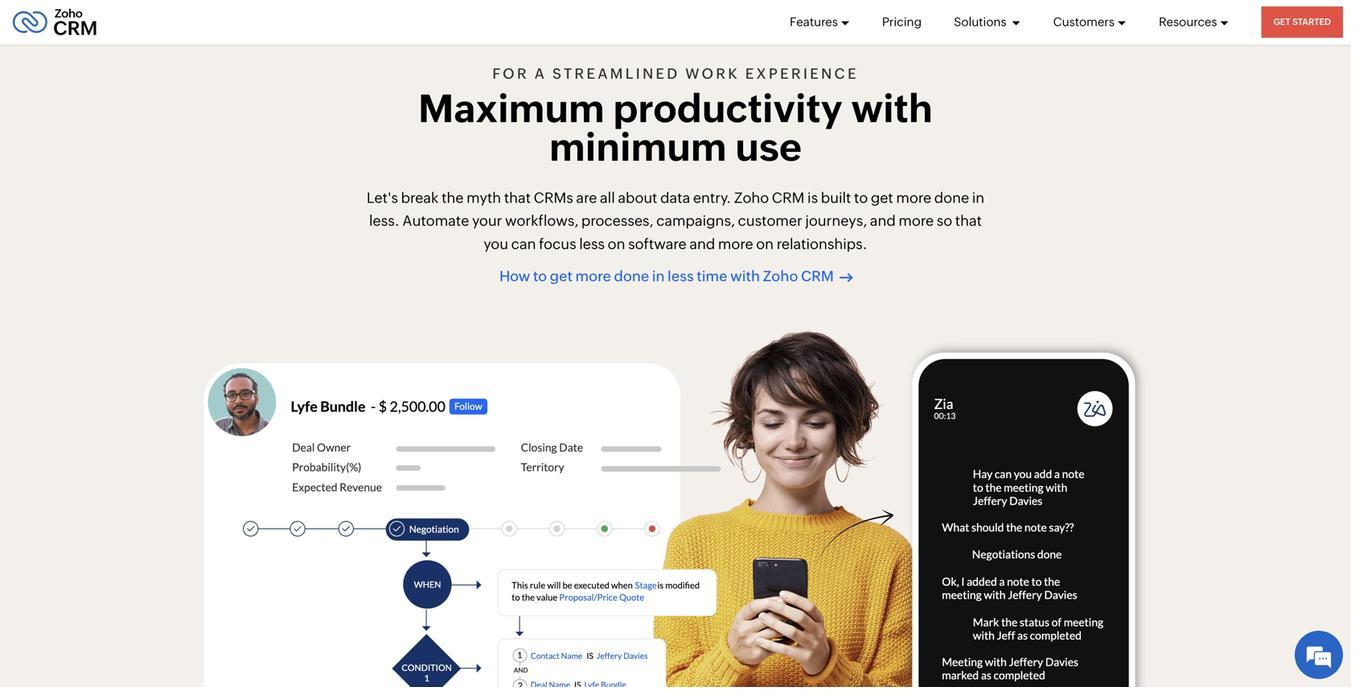 Task type: locate. For each thing, give the bounding box(es) containing it.
is built to get more done in less. automate your workflows, processes, campaigns, customer journeys, and more so that you can focus less on software and more on relationships.
[[369, 190, 985, 253]]

with
[[851, 86, 933, 131], [731, 268, 760, 285]]

on down the customer
[[756, 236, 774, 253]]

0 horizontal spatial and
[[690, 236, 715, 253]]

0 vertical spatial zoho
[[734, 190, 769, 206]]

focus
[[539, 236, 577, 253]]

a
[[535, 65, 547, 82]]

get started link
[[1262, 6, 1344, 38]]

myth
[[467, 190, 501, 206]]

for
[[493, 65, 529, 82]]

that
[[504, 190, 531, 206], [956, 213, 982, 229]]

more up time at the right of page
[[718, 236, 754, 253]]

and
[[870, 213, 896, 229], [690, 236, 715, 253]]

get
[[1274, 17, 1291, 27]]

that inside is built to get more done in less. automate your workflows, processes, campaigns, customer journeys, and more so that you can focus less on software and more on relationships.
[[956, 213, 982, 229]]

break
[[401, 190, 439, 206]]

1 horizontal spatial that
[[956, 213, 982, 229]]

and down campaigns,
[[690, 236, 715, 253]]

and right journeys,
[[870, 213, 896, 229]]

all
[[600, 190, 615, 206]]

0 horizontal spatial get
[[550, 268, 573, 285]]

0 vertical spatial less
[[579, 236, 605, 253]]

0 horizontal spatial that
[[504, 190, 531, 206]]

less
[[579, 236, 605, 253], [668, 268, 694, 285]]

0 vertical spatial and
[[870, 213, 896, 229]]

less inside is built to get more done in less. automate your workflows, processes, campaigns, customer journeys, and more so that you can focus less on software and more on relationships.
[[579, 236, 605, 253]]

customer
[[738, 213, 803, 229]]

crm
[[772, 190, 805, 206], [801, 268, 834, 285]]

customers
[[1054, 15, 1115, 29]]

0 vertical spatial that
[[504, 190, 531, 206]]

more right built
[[897, 190, 932, 206]]

zoho up the customer
[[734, 190, 769, 206]]

0 vertical spatial get
[[871, 190, 894, 206]]

1 vertical spatial in
[[652, 268, 665, 285]]

1 horizontal spatial get
[[871, 190, 894, 206]]

solutions link
[[954, 0, 1021, 44]]

in inside is built to get more done in less. automate your workflows, processes, campaigns, customer journeys, and more so that you can focus less on software and more on relationships.
[[973, 190, 985, 206]]

1 horizontal spatial less
[[668, 268, 694, 285]]

1 horizontal spatial in
[[973, 190, 985, 206]]

about
[[618, 190, 658, 206]]

get
[[871, 190, 894, 206], [550, 268, 573, 285]]

1 vertical spatial get
[[550, 268, 573, 285]]

crm left is
[[772, 190, 805, 206]]

1 horizontal spatial with
[[851, 86, 933, 131]]

more
[[897, 190, 932, 206], [899, 213, 934, 229], [718, 236, 754, 253], [576, 268, 611, 285]]

minimum
[[549, 125, 727, 169]]

0 horizontal spatial in
[[652, 268, 665, 285]]

in
[[973, 190, 985, 206], [652, 268, 665, 285]]

streamlined
[[553, 65, 680, 82]]

0 vertical spatial done
[[935, 190, 970, 206]]

let's break the myth that crms are all about data entry. zoho crm
[[367, 190, 805, 206]]

1 horizontal spatial done
[[935, 190, 970, 206]]

to right built
[[854, 190, 868, 206]]

1 vertical spatial crm
[[801, 268, 834, 285]]

productivity
[[613, 86, 843, 131]]

crm down relationships.
[[801, 268, 834, 285]]

built
[[821, 190, 852, 206]]

can
[[511, 236, 536, 253]]

1 vertical spatial and
[[690, 236, 715, 253]]

1 horizontal spatial on
[[756, 236, 774, 253]]

done up so at the top right of page
[[935, 190, 970, 206]]

zoho
[[734, 190, 769, 206], [763, 268, 798, 285]]

zoho down relationships.
[[763, 268, 798, 285]]

pricing link
[[882, 0, 922, 44]]

0 horizontal spatial with
[[731, 268, 760, 285]]

0 vertical spatial with
[[851, 86, 933, 131]]

1 vertical spatial done
[[614, 268, 649, 285]]

for a streamlined work experience maximum productivity with minimum use
[[418, 65, 933, 169]]

1 horizontal spatial to
[[854, 190, 868, 206]]

more down focus
[[576, 268, 611, 285]]

less down processes,
[[579, 236, 605, 253]]

done
[[935, 190, 970, 206], [614, 268, 649, 285]]

0 horizontal spatial less
[[579, 236, 605, 253]]

data
[[661, 190, 691, 206]]

time
[[697, 268, 728, 285]]

done inside is built to get more done in less. automate your workflows, processes, campaigns, customer journeys, and more so that you can focus less on software and more on relationships.
[[935, 190, 970, 206]]

on down processes,
[[608, 236, 626, 253]]

get down focus
[[550, 268, 573, 285]]

0 horizontal spatial to
[[533, 268, 547, 285]]

entry.
[[693, 190, 732, 206]]

to
[[854, 190, 868, 206], [533, 268, 547, 285]]

your
[[472, 213, 502, 229]]

that up the workflows,
[[504, 190, 531, 206]]

1 vertical spatial that
[[956, 213, 982, 229]]

crms
[[534, 190, 573, 206]]

zoho crm logo image
[[12, 4, 97, 40]]

to right the "how"
[[533, 268, 547, 285]]

less left time at the right of page
[[668, 268, 694, 285]]

get right built
[[871, 190, 894, 206]]

on
[[608, 236, 626, 253], [756, 236, 774, 253]]

done down software
[[614, 268, 649, 285]]

0 vertical spatial to
[[854, 190, 868, 206]]

how
[[500, 268, 531, 285]]

that right so at the top right of page
[[956, 213, 982, 229]]

maximum
[[418, 86, 605, 131]]

the
[[442, 190, 464, 206]]

0 horizontal spatial on
[[608, 236, 626, 253]]

0 vertical spatial in
[[973, 190, 985, 206]]

automate
[[403, 213, 469, 229]]

so
[[937, 213, 953, 229]]

1 vertical spatial to
[[533, 268, 547, 285]]

1 vertical spatial with
[[731, 268, 760, 285]]



Task type: vqa. For each thing, say whether or not it's contained in the screenshot.
table related to 2016.
no



Task type: describe. For each thing, give the bounding box(es) containing it.
let's
[[367, 190, 398, 206]]

pricing
[[882, 15, 922, 29]]

1 vertical spatial zoho
[[763, 268, 798, 285]]

is
[[808, 190, 818, 206]]

to inside is built to get more done in less. automate your workflows, processes, campaigns, customer journeys, and more so that you can focus less on software and more on relationships.
[[854, 190, 868, 206]]

experience
[[746, 65, 859, 82]]

started
[[1293, 17, 1332, 27]]

workflows,
[[505, 213, 579, 229]]

get started
[[1274, 17, 1332, 27]]

crm home banner image
[[653, 327, 925, 688]]

1 on from the left
[[608, 236, 626, 253]]

more left so at the top right of page
[[899, 213, 934, 229]]

resources link
[[1159, 0, 1230, 44]]

get inside is built to get more done in less. automate your workflows, processes, campaigns, customer journeys, and more so that you can focus less on software and more on relationships.
[[871, 190, 894, 206]]

use
[[736, 125, 802, 169]]

journeys,
[[806, 213, 867, 229]]

2 on from the left
[[756, 236, 774, 253]]

how to get more done in less time with zoho crm
[[500, 268, 834, 285]]

relationships.
[[777, 236, 868, 253]]

campaigns,
[[657, 213, 735, 229]]

features link
[[790, 0, 850, 44]]

solutions
[[954, 15, 1009, 29]]

zia voice image
[[901, 341, 1148, 688]]

1 horizontal spatial and
[[870, 213, 896, 229]]

work
[[686, 65, 740, 82]]

software
[[628, 236, 687, 253]]

less.
[[369, 213, 400, 229]]

you
[[484, 236, 509, 253]]

are
[[576, 190, 597, 206]]

1 vertical spatial less
[[668, 268, 694, 285]]

processes,
[[582, 213, 654, 229]]

0 horizontal spatial done
[[614, 268, 649, 285]]

deal card image
[[204, 364, 721, 688]]

workflow image
[[486, 558, 799, 688]]

resources
[[1159, 15, 1218, 29]]

0 vertical spatial crm
[[772, 190, 805, 206]]

features
[[790, 15, 838, 29]]

with inside for a streamlined work experience maximum productivity with minimum use
[[851, 86, 933, 131]]



